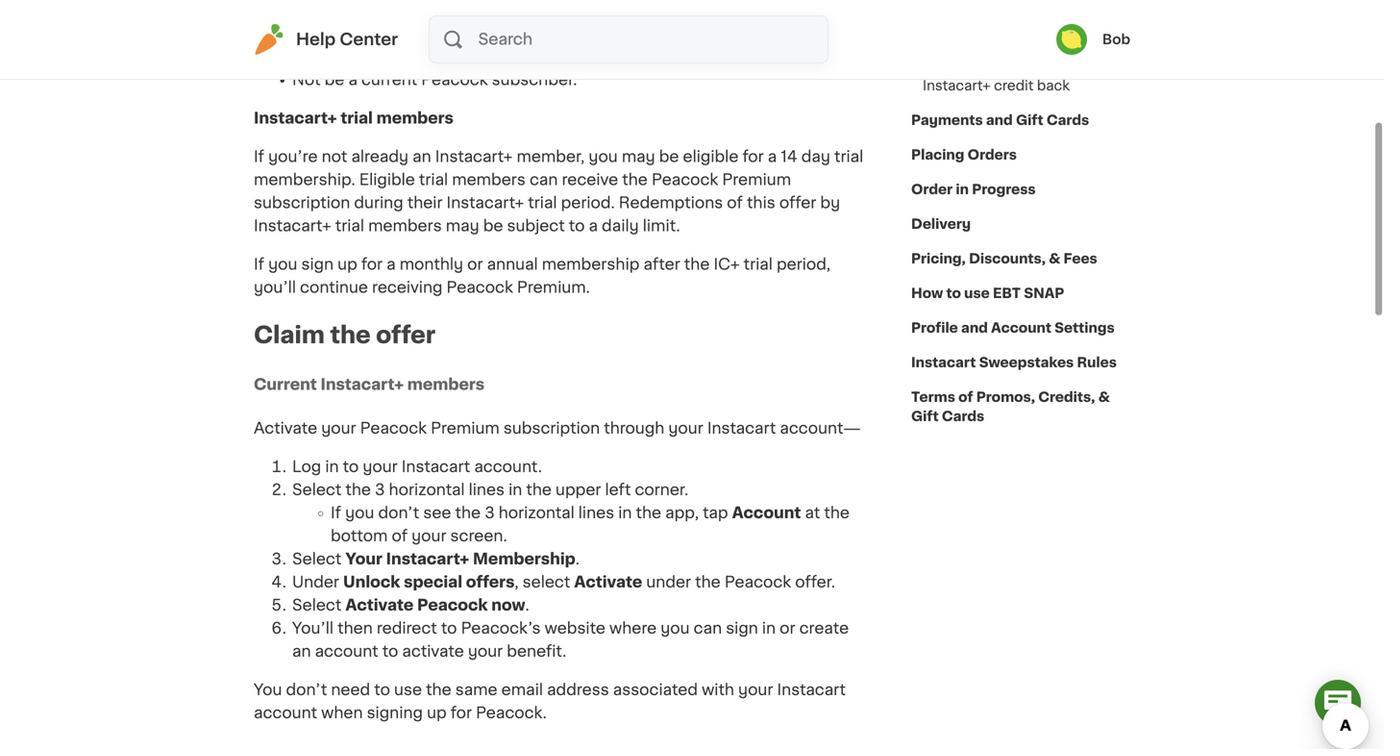 Task type: describe. For each thing, give the bounding box(es) containing it.
placing
[[912, 148, 965, 162]]

your
[[346, 551, 383, 567]]

limit.
[[643, 218, 681, 234]]

app,
[[666, 505, 699, 521]]

your up 'log'
[[321, 421, 356, 436]]

day
[[802, 149, 831, 164]]

0 horizontal spatial .
[[526, 597, 530, 613]]

log
[[292, 459, 321, 474]]

be for eligible
[[659, 149, 679, 164]]

trial up not
[[341, 110, 373, 126]]

same
[[456, 682, 498, 697]]

unlock
[[343, 574, 400, 590]]

current
[[254, 377, 317, 392]]

use inside you don't need to use the same email address associated with your instacart account when signing up for peacock.
[[394, 682, 422, 697]]

you don't need to use the same email address associated with your instacart account when signing up for peacock.
[[254, 682, 846, 721]]

instacart+ inside the select your instacart+ membership . under unlock special offers , select activate under the peacock offer. select activate peacock now . you'll then redirect to peacock's website where you can sign in or create an account to activate your benefit.
[[386, 551, 470, 567]]

ebt
[[993, 287, 1021, 300]]

0 vertical spatial lines
[[469, 482, 505, 497]]

terms of promos, credits, & gift cards
[[912, 390, 1110, 423]]

you up bottom
[[345, 505, 374, 521]]

how to use ebt snap
[[912, 287, 1065, 300]]

you'll
[[292, 621, 334, 636]]

1 horizontal spatial 3
[[485, 505, 495, 521]]

2 vertical spatial if
[[331, 505, 341, 521]]

eligible
[[359, 172, 415, 187]]

offer.
[[796, 574, 836, 590]]

0 horizontal spatial horizontal
[[389, 482, 465, 497]]

peacock's
[[461, 621, 541, 636]]

instacart+ up you're
[[254, 110, 337, 126]]

ic+
[[714, 257, 740, 272]]

sweepstakes
[[980, 356, 1074, 369]]

be for a
[[325, 72, 345, 87]]

0 vertical spatial 3
[[375, 482, 385, 497]]

members down current
[[377, 110, 454, 126]]

eligible
[[683, 149, 739, 164]]

in down 'left'
[[619, 505, 632, 521]]

when
[[321, 705, 363, 721]]

under
[[292, 574, 339, 590]]

0 horizontal spatial may
[[446, 218, 480, 234]]

peacock inside redeem through the instacart app or instacart.com . not be a current peacock subscriber.
[[421, 72, 488, 87]]

instacart+ trial members
[[254, 110, 454, 126]]

redeem
[[292, 49, 358, 64]]

to inside you don't need to use the same email address associated with your instacart account when signing up for peacock.
[[374, 682, 390, 697]]

,
[[515, 574, 519, 590]]

user avatar image
[[1057, 24, 1088, 55]]

benefit.
[[507, 644, 567, 659]]

profile and account settings link
[[912, 311, 1115, 345]]

redemptions
[[619, 195, 723, 210]]

the inside the if you sign up for a monthly or annual membership after the ic+ trial period, you'll continue receiving peacock premium.
[[685, 257, 710, 272]]

1 horizontal spatial cards
[[1047, 113, 1090, 127]]

0 vertical spatial may
[[622, 149, 656, 164]]

or inside the if you sign up for a monthly or annual membership after the ic+ trial period, you'll continue receiving peacock premium.
[[467, 257, 483, 272]]

trial down during
[[335, 218, 364, 234]]

1 horizontal spatial account
[[992, 321, 1052, 335]]

to inside how to use ebt snap link
[[947, 287, 962, 300]]

need
[[331, 682, 370, 697]]

1 horizontal spatial use
[[965, 287, 990, 300]]

you inside if you're not already an instacart+ member, you may be eligible for a 14 day trial membership. eligible trial members can receive the peacock premium subscription during their instacart+ trial period. redemptions of this offer by instacart+ trial members may be subject to a daily limit.
[[589, 149, 618, 164]]

instacart+ family accounts link
[[912, 34, 1114, 68]]

with
[[702, 682, 735, 697]]

through inside redeem through the instacart app or instacart.com . not be a current peacock subscriber.
[[362, 49, 422, 64]]

center
[[340, 31, 398, 48]]

0 horizontal spatial premium
[[431, 421, 500, 436]]

terms
[[912, 390, 956, 404]]

instacart+ up subject
[[447, 195, 524, 210]]

annual
[[487, 257, 538, 272]]

current
[[362, 72, 418, 87]]

screen.
[[451, 528, 507, 544]]

1 horizontal spatial through
[[604, 421, 665, 436]]

continue
[[300, 280, 368, 295]]

peacock down special
[[417, 597, 488, 613]]

instacart+ inside instacart+ family accounts link
[[923, 44, 991, 58]]

during
[[354, 195, 404, 210]]

0 horizontal spatial offer
[[376, 324, 436, 347]]

receive
[[562, 172, 619, 187]]

membership
[[542, 257, 640, 272]]

member,
[[517, 149, 585, 164]]

14
[[781, 149, 798, 164]]

current instacart+ members
[[254, 377, 485, 392]]

instacart+ family carts
[[923, 10, 1074, 23]]

or inside the select your instacart+ membership . under unlock special offers , select activate under the peacock offer. select activate peacock now . you'll then redirect to peacock's website where you can sign in or create an account to activate your benefit.
[[780, 621, 796, 636]]

1 horizontal spatial subscription
[[504, 421, 600, 436]]

instacart up see at the left bottom
[[402, 459, 471, 474]]

0 vertical spatial &
[[1049, 252, 1061, 265]]

at
[[805, 505, 821, 521]]

cards inside terms of promos, credits, & gift cards
[[942, 410, 985, 423]]

redirect
[[377, 621, 437, 636]]

in right order
[[956, 183, 969, 196]]

you'll
[[254, 280, 296, 295]]

activate
[[402, 644, 464, 659]]

instacart image
[[254, 24, 285, 55]]

instacart left account—
[[708, 421, 776, 436]]

2 vertical spatial activate
[[346, 597, 414, 613]]

at the bottom of your screen.
[[331, 505, 850, 544]]

0 vertical spatial gift
[[1016, 113, 1044, 127]]

1 horizontal spatial don't
[[378, 505, 420, 521]]

peacock inside the if you sign up for a monthly or annual membership after the ic+ trial period, you'll continue receiving peacock premium.
[[447, 280, 513, 295]]

app
[[528, 49, 558, 64]]

your up corner.
[[669, 421, 704, 436]]

not
[[322, 149, 348, 164]]

your inside you don't need to use the same email address associated with your instacart account when signing up for peacock.
[[739, 682, 774, 697]]

2 horizontal spatial activate
[[575, 574, 643, 590]]

bob
[[1103, 33, 1131, 46]]

where
[[610, 621, 657, 636]]

activate your peacock premium subscription through your instacart account—
[[254, 421, 861, 436]]

& inside terms of promos, credits, & gift cards
[[1099, 390, 1110, 404]]

not
[[292, 72, 321, 87]]

rules
[[1078, 356, 1117, 369]]

of inside terms of promos, credits, & gift cards
[[959, 390, 974, 404]]

account inside you don't need to use the same email address associated with your instacart account when signing up for peacock.
[[254, 705, 317, 721]]

account—
[[780, 421, 861, 436]]

the inside redeem through the instacart app or instacart.com . not be a current peacock subscriber.
[[426, 49, 452, 64]]

the inside the select your instacart+ membership . under unlock special offers , select activate under the peacock offer. select activate peacock now . you'll then redirect to peacock's website where you can sign in or create an account to activate your benefit.
[[695, 574, 721, 590]]

bottom
[[331, 528, 388, 544]]

email
[[502, 682, 543, 697]]

an inside the select your instacart+ membership . under unlock special offers , select activate under the peacock offer. select activate peacock now . you'll then redirect to peacock's website where you can sign in or create an account to activate your benefit.
[[292, 644, 311, 659]]

and for gift
[[987, 113, 1013, 127]]

instacart+ up their
[[435, 149, 513, 164]]

promos,
[[977, 390, 1036, 404]]

peacock up log in to your instacart account.
[[360, 421, 427, 436]]

tap
[[703, 505, 728, 521]]

the inside you don't need to use the same email address associated with your instacart account when signing up for peacock.
[[426, 682, 452, 697]]

instacart+ inside instacart+ credit back link
[[923, 79, 991, 92]]

if you sign up for a monthly or annual membership after the ic+ trial period, you'll continue receiving peacock premium.
[[254, 257, 831, 295]]

instacart+ credit back
[[923, 79, 1070, 92]]

corner.
[[635, 482, 689, 497]]

offers
[[466, 574, 515, 590]]

0 horizontal spatial activate
[[254, 421, 318, 436]]



Task type: locate. For each thing, give the bounding box(es) containing it.
family for accounts
[[995, 44, 1036, 58]]

redeem through the instacart app or instacart.com . not be a current peacock subscriber.
[[292, 49, 700, 87]]

special
[[404, 574, 463, 590]]

instacart+ down claim the offer
[[321, 377, 404, 392]]

cards
[[1047, 113, 1090, 127], [942, 410, 985, 423]]

1 horizontal spatial may
[[622, 149, 656, 164]]

select down 'log'
[[292, 482, 342, 497]]

& left fees
[[1049, 252, 1061, 265]]

subscription down membership.
[[254, 195, 350, 210]]

select for select the 3 horizontal lines in the upper left corner.
[[292, 482, 342, 497]]

peacock
[[421, 72, 488, 87], [652, 172, 719, 187], [447, 280, 513, 295], [360, 421, 427, 436], [725, 574, 792, 590], [417, 597, 488, 613]]

cards down back
[[1047, 113, 1090, 127]]

instacart.com
[[582, 49, 696, 64]]

0 vertical spatial account
[[992, 321, 1052, 335]]

your up bottom
[[363, 459, 398, 474]]

0 horizontal spatial use
[[394, 682, 422, 697]]

be
[[325, 72, 345, 87], [659, 149, 679, 164], [483, 218, 503, 234]]

instacart sweepstakes rules
[[912, 356, 1117, 369]]

peacock left 'offer.'
[[725, 574, 792, 590]]

1 vertical spatial .
[[576, 551, 580, 567]]

0 horizontal spatial account
[[732, 505, 801, 521]]

be left subject
[[483, 218, 503, 234]]

bob link
[[1057, 24, 1131, 55]]

a down period.
[[589, 218, 598, 234]]

0 vertical spatial select
[[292, 482, 342, 497]]

2 horizontal spatial of
[[959, 390, 974, 404]]

0 vertical spatial be
[[325, 72, 345, 87]]

0 vertical spatial for
[[743, 149, 764, 164]]

you up receive
[[589, 149, 618, 164]]

for left 14
[[743, 149, 764, 164]]

to up signing
[[374, 682, 390, 697]]

by
[[821, 195, 841, 210]]

can up with
[[694, 621, 722, 636]]

account
[[315, 644, 379, 659], [254, 705, 317, 721]]

pricing, discounts, & fees link
[[912, 241, 1098, 276]]

0 vertical spatial use
[[965, 287, 990, 300]]

activate
[[254, 421, 318, 436], [575, 574, 643, 590], [346, 597, 414, 613]]

1 horizontal spatial an
[[413, 149, 431, 164]]

1 horizontal spatial up
[[427, 705, 447, 721]]

may
[[622, 149, 656, 164], [446, 218, 480, 234]]

carts
[[1039, 10, 1074, 23]]

and down how to use ebt snap link
[[962, 321, 988, 335]]

payments
[[912, 113, 983, 127]]

1 horizontal spatial horizontal
[[499, 505, 575, 521]]

orders
[[968, 148, 1017, 162]]

to right 'log'
[[343, 459, 359, 474]]

0 horizontal spatial through
[[362, 49, 422, 64]]

instacart
[[456, 49, 524, 64], [912, 356, 977, 369], [708, 421, 776, 436], [402, 459, 471, 474], [777, 682, 846, 697]]

now
[[492, 597, 526, 613]]

the inside if you're not already an instacart+ member, you may be eligible for a 14 day trial membership. eligible trial members can receive the peacock premium subscription during their instacart+ trial period. redemptions of this offer by instacart+ trial members may be subject to a daily limit.
[[622, 172, 648, 187]]

0 vertical spatial subscription
[[254, 195, 350, 210]]

peacock inside if you're not already an instacart+ member, you may be eligible for a 14 day trial membership. eligible trial members can receive the peacock premium subscription during their instacart+ trial period. redemptions of this offer by instacart+ trial members may be subject to a daily limit.
[[652, 172, 719, 187]]

. inside redeem through the instacart app or instacart.com . not be a current peacock subscriber.
[[696, 49, 700, 64]]

payments and gift cards
[[912, 113, 1090, 127]]

1 family from the top
[[995, 10, 1036, 23]]

through up 'left'
[[604, 421, 665, 436]]

0 vertical spatial up
[[338, 257, 358, 272]]

family for carts
[[995, 10, 1036, 23]]

in inside the select your instacart+ membership . under unlock special offers , select activate under the peacock offer. select activate peacock now . you'll then redirect to peacock's website where you can sign in or create an account to activate your benefit.
[[763, 621, 776, 636]]

to up activate
[[441, 621, 457, 636]]

period.
[[561, 195, 615, 210]]

subscription
[[254, 195, 350, 210], [504, 421, 600, 436]]

horizontal up membership
[[499, 505, 575, 521]]

don't
[[378, 505, 420, 521], [286, 682, 327, 697]]

1 vertical spatial and
[[962, 321, 988, 335]]

you're
[[268, 149, 318, 164]]

instacart+ credit back link
[[912, 68, 1082, 103]]

instacart+ family accounts
[[923, 44, 1102, 58]]

0 horizontal spatial up
[[338, 257, 358, 272]]

select the 3 horizontal lines in the upper left corner.
[[292, 482, 689, 497]]

0 horizontal spatial an
[[292, 644, 311, 659]]

can down member,
[[530, 172, 558, 187]]

1 horizontal spatial be
[[483, 218, 503, 234]]

1 horizontal spatial can
[[694, 621, 722, 636]]

0 vertical spatial of
[[727, 195, 743, 210]]

3 select from the top
[[292, 597, 342, 613]]

members up subject
[[452, 172, 526, 187]]

website
[[545, 621, 606, 636]]

1 horizontal spatial for
[[451, 705, 472, 721]]

3 down log in to your instacart account.
[[375, 482, 385, 497]]

select
[[523, 574, 571, 590]]

1 vertical spatial premium
[[431, 421, 500, 436]]

1 horizontal spatial offer
[[780, 195, 817, 210]]

0 vertical spatial if
[[254, 149, 264, 164]]

account inside the select your instacart+ membership . under unlock special offers , select activate under the peacock offer. select activate peacock now . you'll then redirect to peacock's website where you can sign in or create an account to activate your benefit.
[[315, 644, 379, 659]]

don't inside you don't need to use the same email address associated with your instacart account when signing up for peacock.
[[286, 682, 327, 697]]

lines
[[469, 482, 505, 497], [579, 505, 615, 521]]

0 horizontal spatial 3
[[375, 482, 385, 497]]

1 vertical spatial may
[[446, 218, 480, 234]]

0 vertical spatial and
[[987, 113, 1013, 127]]

an inside if you're not already an instacart+ member, you may be eligible for a 14 day trial membership. eligible trial members can receive the peacock premium subscription during their instacart+ trial period. redemptions of this offer by instacart+ trial members may be subject to a daily limit.
[[413, 149, 431, 164]]

of inside if you're not already an instacart+ member, you may be eligible for a 14 day trial membership. eligible trial members can receive the peacock premium subscription during their instacart+ trial period. redemptions of this offer by instacart+ trial members may be subject to a daily limit.
[[727, 195, 743, 210]]

account
[[992, 321, 1052, 335], [732, 505, 801, 521]]

delivery
[[912, 217, 971, 231]]

premium up this
[[723, 172, 792, 187]]

1 horizontal spatial lines
[[579, 505, 615, 521]]

gift inside terms of promos, credits, & gift cards
[[912, 410, 939, 423]]

may up monthly
[[446, 218, 480, 234]]

1 horizontal spatial &
[[1099, 390, 1110, 404]]

2 vertical spatial select
[[292, 597, 342, 613]]

be inside redeem through the instacart app or instacart.com . not be a current peacock subscriber.
[[325, 72, 345, 87]]

up up continue
[[338, 257, 358, 272]]

terms of promos, credits, & gift cards link
[[912, 380, 1131, 434]]

a inside redeem through the instacart app or instacart.com . not be a current peacock subscriber.
[[349, 72, 358, 87]]

account down then
[[315, 644, 379, 659]]

address
[[547, 682, 609, 697]]

0 vertical spatial can
[[530, 172, 558, 187]]

0 horizontal spatial lines
[[469, 482, 505, 497]]

2 select from the top
[[292, 551, 342, 567]]

activate down 'current'
[[254, 421, 318, 436]]

1 vertical spatial cards
[[942, 410, 985, 423]]

1 vertical spatial select
[[292, 551, 342, 567]]

0 horizontal spatial sign
[[301, 257, 334, 272]]

if
[[254, 149, 264, 164], [254, 257, 264, 272], [331, 505, 341, 521]]

2 vertical spatial .
[[526, 597, 530, 613]]

peacock up redemptions
[[652, 172, 719, 187]]

0 vertical spatial offer
[[780, 195, 817, 210]]

2 horizontal spatial or
[[780, 621, 796, 636]]

this
[[747, 195, 776, 210]]

select
[[292, 482, 342, 497], [292, 551, 342, 567], [292, 597, 342, 613]]

you right 'where'
[[661, 621, 690, 636]]

Search search field
[[477, 16, 828, 63]]

to down period.
[[569, 218, 585, 234]]

1 vertical spatial if
[[254, 257, 264, 272]]

in left create
[[763, 621, 776, 636]]

1 vertical spatial family
[[995, 44, 1036, 58]]

you inside the if you sign up for a monthly or annual membership after the ic+ trial period, you'll continue receiving peacock premium.
[[268, 257, 298, 272]]

1 vertical spatial horizontal
[[499, 505, 575, 521]]

if up "you'll"
[[254, 257, 264, 272]]

account down you
[[254, 705, 317, 721]]

credits,
[[1039, 390, 1096, 404]]

subscription up account.
[[504, 421, 600, 436]]

account up sweepstakes
[[992, 321, 1052, 335]]

payments and gift cards link
[[912, 103, 1090, 138]]

placing orders
[[912, 148, 1017, 162]]

or left create
[[780, 621, 796, 636]]

trial inside the if you sign up for a monthly or annual membership after the ic+ trial period, you'll continue receiving peacock premium.
[[744, 257, 773, 272]]

a
[[349, 72, 358, 87], [768, 149, 777, 164], [589, 218, 598, 234], [387, 257, 396, 272]]

if inside the if you sign up for a monthly or annual membership after the ic+ trial period, you'll continue receiving peacock premium.
[[254, 257, 264, 272]]

through up current
[[362, 49, 422, 64]]

in down account.
[[509, 482, 522, 497]]

pricing,
[[912, 252, 966, 265]]

through
[[362, 49, 422, 64], [604, 421, 665, 436]]

use left ebt
[[965, 287, 990, 300]]

0 vertical spatial an
[[413, 149, 431, 164]]

0 vertical spatial cards
[[1047, 113, 1090, 127]]

profile
[[912, 321, 959, 335]]

& down rules
[[1099, 390, 1110, 404]]

subscription inside if you're not already an instacart+ member, you may be eligible for a 14 day trial membership. eligible trial members can receive the peacock premium subscription during their instacart+ trial period. redemptions of this offer by instacart+ trial members may be subject to a daily limit.
[[254, 195, 350, 210]]

trial up subject
[[528, 195, 557, 210]]

for inside the if you sign up for a monthly or annual membership after the ic+ trial period, you'll continue receiving peacock premium.
[[361, 257, 383, 272]]

your
[[321, 421, 356, 436], [669, 421, 704, 436], [363, 459, 398, 474], [412, 528, 447, 544], [468, 644, 503, 659], [739, 682, 774, 697]]

1 vertical spatial gift
[[912, 410, 939, 423]]

1 vertical spatial or
[[467, 257, 483, 272]]

0 vertical spatial through
[[362, 49, 422, 64]]

up inside you don't need to use the same email address associated with your instacart account when signing up for peacock.
[[427, 705, 447, 721]]

use up signing
[[394, 682, 422, 697]]

if for if you're not already an instacart+ member, you may be eligible for a 14 day trial membership. eligible trial members can receive the peacock premium subscription during their instacart+ trial period. redemptions of this offer by instacart+ trial members may be subject to a daily limit.
[[254, 149, 264, 164]]

and
[[987, 113, 1013, 127], [962, 321, 988, 335]]

how
[[912, 287, 944, 300]]

0 horizontal spatial gift
[[912, 410, 939, 423]]

a down redeem
[[349, 72, 358, 87]]

of inside the at the bottom of your screen.
[[392, 528, 408, 544]]

progress
[[973, 183, 1036, 196]]

1 vertical spatial use
[[394, 682, 422, 697]]

peacock right current
[[421, 72, 488, 87]]

or right 'app'
[[562, 49, 578, 64]]

0 horizontal spatial cards
[[942, 410, 985, 423]]

0 horizontal spatial can
[[530, 172, 558, 187]]

of
[[727, 195, 743, 210], [959, 390, 974, 404], [392, 528, 408, 544]]

of left this
[[727, 195, 743, 210]]

a inside the if you sign up for a monthly or annual membership after the ic+ trial period, you'll continue receiving peacock premium.
[[387, 257, 396, 272]]

1 vertical spatial subscription
[[504, 421, 600, 436]]

the inside the at the bottom of your screen.
[[825, 505, 850, 521]]

create
[[800, 621, 849, 636]]

be left eligible
[[659, 149, 679, 164]]

0 vertical spatial sign
[[301, 257, 334, 272]]

1 horizontal spatial or
[[562, 49, 578, 64]]

help center
[[296, 31, 398, 48]]

gift down terms
[[912, 410, 939, 423]]

1 vertical spatial account
[[732, 505, 801, 521]]

family up credit
[[995, 44, 1036, 58]]

instacart.com link
[[582, 49, 696, 64]]

log in to your instacart account.
[[292, 459, 542, 474]]

1 select from the top
[[292, 482, 342, 497]]

activate down the unlock
[[346, 597, 414, 613]]

for inside if you're not already an instacart+ member, you may be eligible for a 14 day trial membership. eligible trial members can receive the peacock premium subscription during their instacart+ trial period. redemptions of this offer by instacart+ trial members may be subject to a daily limit.
[[743, 149, 764, 164]]

if inside if you're not already an instacart+ member, you may be eligible for a 14 day trial membership. eligible trial members can receive the peacock premium subscription during their instacart+ trial period. redemptions of this offer by instacart+ trial members may be subject to a daily limit.
[[254, 149, 264, 164]]

may up redemptions
[[622, 149, 656, 164]]

1 vertical spatial be
[[659, 149, 679, 164]]

to inside if you're not already an instacart+ member, you may be eligible for a 14 day trial membership. eligible trial members can receive the peacock premium subscription during their instacart+ trial period. redemptions of this offer by instacart+ trial members may be subject to a daily limit.
[[569, 218, 585, 234]]

up right signing
[[427, 705, 447, 721]]

under
[[647, 574, 692, 590]]

instacart+ up instacart+ family accounts link
[[923, 10, 991, 23]]

membership.
[[254, 172, 356, 187]]

help center link
[[254, 24, 398, 55]]

0 vertical spatial horizontal
[[389, 482, 465, 497]]

your down peacock's
[[468, 644, 503, 659]]

1 vertical spatial offer
[[376, 324, 436, 347]]

1 vertical spatial &
[[1099, 390, 1110, 404]]

you
[[254, 682, 282, 697]]

after
[[644, 257, 681, 272]]

you inside the select your instacart+ membership . under unlock special offers , select activate under the peacock offer. select activate peacock now . you'll then redirect to peacock's website where you can sign in or create an account to activate your benefit.
[[661, 621, 690, 636]]

signing
[[367, 705, 423, 721]]

you up "you'll"
[[268, 257, 298, 272]]

sign up continue
[[301, 257, 334, 272]]

your down see at the left bottom
[[412, 528, 447, 544]]

account.
[[474, 459, 542, 474]]

to down redirect
[[382, 644, 398, 659]]

instacart sweepstakes rules link
[[912, 345, 1117, 380]]

trial up their
[[419, 172, 448, 187]]

select for select your instacart+ membership . under unlock special offers , select activate under the peacock offer. select activate peacock now . you'll then redirect to peacock's website where you can sign in or create an account to activate your benefit.
[[292, 551, 342, 567]]

instacart+ down membership.
[[254, 218, 331, 234]]

a left 14
[[768, 149, 777, 164]]

be down redeem
[[325, 72, 345, 87]]

0 horizontal spatial don't
[[286, 682, 327, 697]]

membership
[[473, 551, 576, 567]]

order
[[912, 183, 953, 196]]

premium up account.
[[431, 421, 500, 436]]

order in progress
[[912, 183, 1036, 196]]

an down you'll
[[292, 644, 311, 659]]

1 vertical spatial for
[[361, 257, 383, 272]]

select down under
[[292, 597, 342, 613]]

instacart down create
[[777, 682, 846, 697]]

help
[[296, 31, 336, 48]]

0 vertical spatial activate
[[254, 421, 318, 436]]

sign inside the select your instacart+ membership . under unlock special offers , select activate under the peacock offer. select activate peacock now . you'll then redirect to peacock's website where you can sign in or create an account to activate your benefit.
[[726, 621, 759, 636]]

or
[[562, 49, 578, 64], [467, 257, 483, 272], [780, 621, 796, 636]]

period,
[[777, 257, 831, 272]]

instacart inside you don't need to use the same email address associated with your instacart account when signing up for peacock.
[[777, 682, 846, 697]]

offer inside if you're not already an instacart+ member, you may be eligible for a 14 day trial membership. eligible trial members can receive the peacock premium subscription during their instacart+ trial period. redemptions of this offer by instacart+ trial members may be subject to a daily limit.
[[780, 195, 817, 210]]

0 vertical spatial don't
[[378, 505, 420, 521]]

instacart up subscriber.
[[456, 49, 524, 64]]

1 vertical spatial through
[[604, 421, 665, 436]]

premium.
[[517, 280, 590, 295]]

already
[[351, 149, 409, 164]]

in right 'log'
[[325, 459, 339, 474]]

trial right ic+
[[744, 257, 773, 272]]

don't left see at the left bottom
[[378, 505, 420, 521]]

an
[[413, 149, 431, 164], [292, 644, 311, 659]]

instacart down profile
[[912, 356, 977, 369]]

1 vertical spatial lines
[[579, 505, 615, 521]]

if left you're
[[254, 149, 264, 164]]

account left at
[[732, 505, 801, 521]]

0 horizontal spatial subscription
[[254, 195, 350, 210]]

instacart inside redeem through the instacart app or instacart.com . not be a current peacock subscriber.
[[456, 49, 524, 64]]

offer left by
[[780, 195, 817, 210]]

or inside redeem through the instacart app or instacart.com . not be a current peacock subscriber.
[[562, 49, 578, 64]]

credit
[[995, 79, 1034, 92]]

members up log in to your instacart account.
[[408, 377, 485, 392]]

.
[[696, 49, 700, 64], [576, 551, 580, 567], [526, 597, 530, 613]]

can inside the select your instacart+ membership . under unlock special offers , select activate under the peacock offer. select activate peacock now . you'll then redirect to peacock's website where you can sign in or create an account to activate your benefit.
[[694, 621, 722, 636]]

subject
[[507, 218, 565, 234]]

for inside you don't need to use the same email address associated with your instacart account when signing up for peacock.
[[451, 705, 472, 721]]

1 vertical spatial can
[[694, 621, 722, 636]]

your right with
[[739, 682, 774, 697]]

1 horizontal spatial of
[[727, 195, 743, 210]]

2 vertical spatial be
[[483, 218, 503, 234]]

if for if you sign up for a monthly or annual membership after the ic+ trial period, you'll continue receiving peacock premium.
[[254, 257, 264, 272]]

to right how
[[947, 287, 962, 300]]

premium inside if you're not already an instacart+ member, you may be eligible for a 14 day trial membership. eligible trial members can receive the peacock premium subscription during their instacart+ trial period. redemptions of this offer by instacart+ trial members may be subject to a daily limit.
[[723, 172, 792, 187]]

1 horizontal spatial sign
[[726, 621, 759, 636]]

up
[[338, 257, 358, 272], [427, 705, 447, 721]]

1 horizontal spatial activate
[[346, 597, 414, 613]]

1 horizontal spatial premium
[[723, 172, 792, 187]]

gift down credit
[[1016, 113, 1044, 127]]

peacock down annual on the left top
[[447, 280, 513, 295]]

an up eligible
[[413, 149, 431, 164]]

3 down select the 3 horizontal lines in the upper left corner.
[[485, 505, 495, 521]]

1 horizontal spatial gift
[[1016, 113, 1044, 127]]

your inside the select your instacart+ membership . under unlock special offers , select activate under the peacock offer. select activate peacock now . you'll then redirect to peacock's website where you can sign in or create an account to activate your benefit.
[[468, 644, 503, 659]]

0 horizontal spatial for
[[361, 257, 383, 272]]

0 vertical spatial account
[[315, 644, 379, 659]]

1 vertical spatial of
[[959, 390, 974, 404]]

settings
[[1055, 321, 1115, 335]]

0 vertical spatial family
[[995, 10, 1036, 23]]

in
[[956, 183, 969, 196], [325, 459, 339, 474], [509, 482, 522, 497], [619, 505, 632, 521], [763, 621, 776, 636]]

3
[[375, 482, 385, 497], [485, 505, 495, 521]]

of right bottom
[[392, 528, 408, 544]]

how to use ebt snap link
[[912, 276, 1065, 311]]

if you don't see the 3 horizontal lines in the app, tap account
[[331, 505, 801, 521]]

instacart+ inside instacart+ family carts link
[[923, 10, 991, 23]]

profile and account settings
[[912, 321, 1115, 335]]

sign inside the if you sign up for a monthly or annual membership after the ic+ trial period, you'll continue receiving peacock premium.
[[301, 257, 334, 272]]

2 horizontal spatial be
[[659, 149, 679, 164]]

trial right day
[[835, 149, 864, 164]]

your inside the at the bottom of your screen.
[[412, 528, 447, 544]]

instacart+ up instacart+ credit back
[[923, 44, 991, 58]]

1 horizontal spatial .
[[576, 551, 580, 567]]

0 vertical spatial or
[[562, 49, 578, 64]]

0 horizontal spatial of
[[392, 528, 408, 544]]

lines down account.
[[469, 482, 505, 497]]

up inside the if you sign up for a monthly or annual membership after the ic+ trial period, you'll continue receiving peacock premium.
[[338, 257, 358, 272]]

activate up 'where'
[[575, 574, 643, 590]]

and for account
[[962, 321, 988, 335]]

can inside if you're not already an instacart+ member, you may be eligible for a 14 day trial membership. eligible trial members can receive the peacock premium subscription during their instacart+ trial period. redemptions of this offer by instacart+ trial members may be subject to a daily limit.
[[530, 172, 558, 187]]

0 horizontal spatial &
[[1049, 252, 1061, 265]]

cards down terms
[[942, 410, 985, 423]]

2 family from the top
[[995, 44, 1036, 58]]

1 vertical spatial account
[[254, 705, 317, 721]]

2 horizontal spatial for
[[743, 149, 764, 164]]

accounts
[[1039, 44, 1102, 58]]

to
[[569, 218, 585, 234], [947, 287, 962, 300], [343, 459, 359, 474], [441, 621, 457, 636], [382, 644, 398, 659], [374, 682, 390, 697]]

members down their
[[368, 218, 442, 234]]

family
[[995, 10, 1036, 23], [995, 44, 1036, 58]]

fees
[[1064, 252, 1098, 265]]

instacart+ up special
[[386, 551, 470, 567]]

0 horizontal spatial be
[[325, 72, 345, 87]]

0 horizontal spatial or
[[467, 257, 483, 272]]

2 vertical spatial or
[[780, 621, 796, 636]]

don't right you
[[286, 682, 327, 697]]



Task type: vqa. For each thing, say whether or not it's contained in the screenshot.
lines to the bottom
yes



